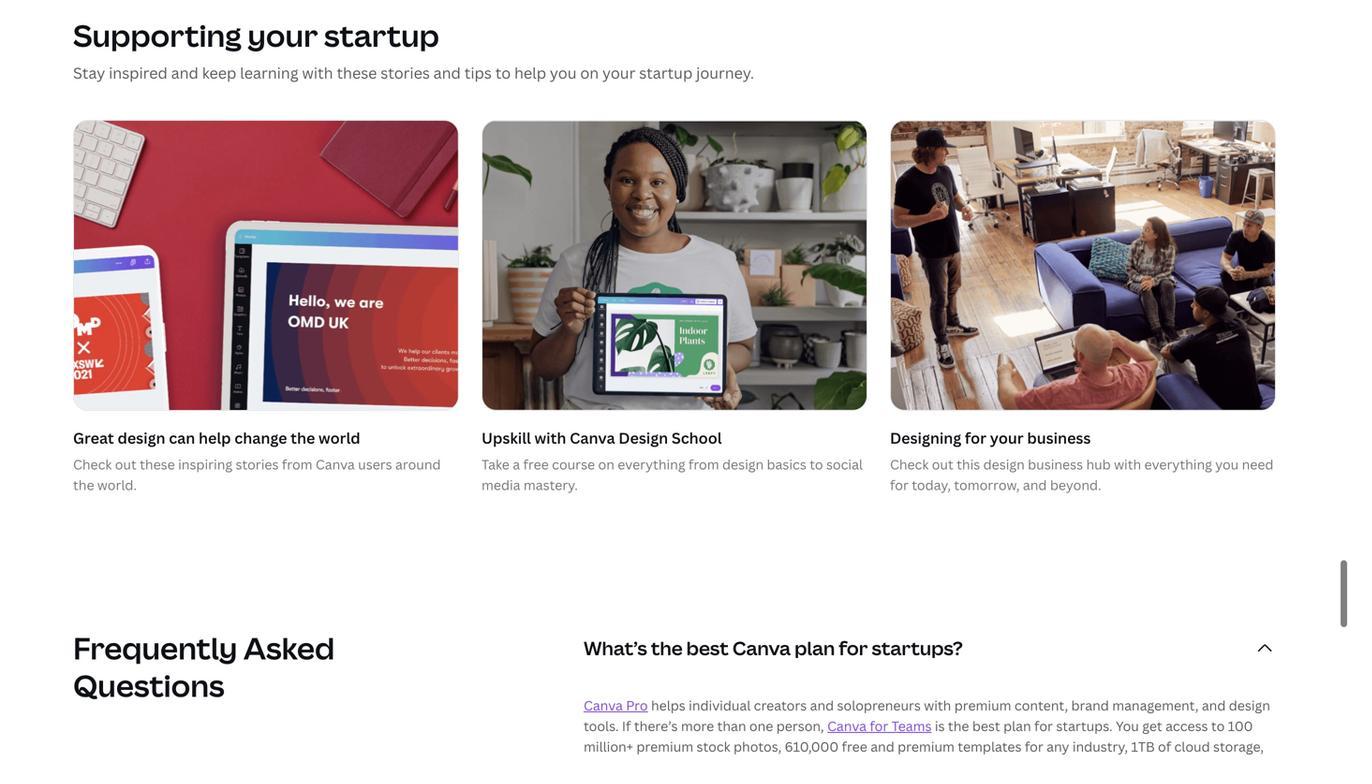 Task type: describe. For each thing, give the bounding box(es) containing it.
inspired
[[109, 63, 168, 83]]

users
[[358, 456, 392, 473]]

tips
[[465, 63, 492, 83]]

2 horizontal spatial your
[[990, 428, 1024, 449]]

to inside the take a free course on everything from design basics to social media mastery.
[[810, 456, 823, 473]]

canva down the solopreneurs at bottom right
[[828, 718, 867, 736]]

what's the best canva plan for startups?
[[584, 636, 963, 662]]

brand
[[1072, 697, 1109, 715]]

basics
[[767, 456, 807, 473]]

tools.
[[584, 718, 619, 736]]

and left the tips
[[434, 63, 461, 83]]

check for designing for your business
[[890, 456, 929, 473]]

and left keep
[[171, 63, 198, 83]]

great
[[73, 428, 114, 449]]

helps individual creators and solopreneurs with premium content, brand management, and design tools. if there's more than one person,
[[584, 697, 1271, 736]]

hub
[[1086, 456, 1111, 473]]

you inside check out this design business hub with everything you need for today, tomorrow, and beyond.
[[1216, 456, 1239, 473]]

take a free course on everything from design basics to social media mastery.
[[482, 456, 863, 494]]

design
[[619, 428, 668, 449]]

from inside check out these inspiring stories from canva users around the world.
[[282, 456, 313, 473]]

tomorrow,
[[954, 477, 1020, 494]]

frequently asked questions
[[73, 628, 335, 707]]

and right management,
[[1202, 697, 1226, 715]]

designing
[[890, 428, 962, 449]]

for inside dropdown button
[[839, 636, 868, 662]]

canva pro link
[[584, 697, 648, 715]]

business inside check out this design business hub with everything you need for today, tomorrow, and beyond.
[[1028, 456, 1083, 473]]

from inside the take a free course on everything from design basics to social media mastery.
[[689, 456, 719, 473]]

design inside "helps individual creators and solopreneurs with premium content, brand management, and design tools. if there's more than one person,"
[[1229, 697, 1271, 715]]

on inside the take a free course on everything from design basics to social media mastery.
[[598, 456, 615, 473]]

this
[[957, 456, 980, 473]]

canva for teams
[[828, 718, 932, 736]]

0 horizontal spatial your
[[248, 15, 318, 56]]

for down the solopreneurs at bottom right
[[870, 718, 889, 736]]

premium
[[955, 697, 1012, 715]]

everything inside check out this design business hub with everything you need for today, tomorrow, and beyond.
[[1145, 456, 1212, 473]]

best
[[687, 636, 729, 662]]

around
[[395, 456, 441, 473]]

change
[[235, 428, 287, 449]]

check out these inspiring stories from canva users around the world.
[[73, 456, 441, 494]]

teams
[[892, 718, 932, 736]]

frequently
[[73, 628, 237, 669]]

design inside the take a free course on everything from design basics to social media mastery.
[[722, 456, 764, 473]]

mastery.
[[524, 477, 578, 494]]

image only 5 image
[[891, 121, 1275, 411]]

help inside supporting your startup stay inspired and keep learning with these stories and tips to help you on your startup journey.
[[514, 63, 546, 83]]

out for great
[[115, 456, 137, 473]]

0 horizontal spatial startup
[[324, 15, 439, 56]]

check for great design can help change the world
[[73, 456, 112, 473]]

world
[[319, 428, 360, 449]]

upskill
[[482, 428, 531, 449]]

stories inside supporting your startup stay inspired and keep learning with these stories and tips to help you on your startup journey.
[[381, 63, 430, 83]]

for up this
[[965, 428, 987, 449]]

1 vertical spatial your
[[603, 63, 636, 83]]

learning
[[240, 63, 298, 83]]

helps
[[651, 697, 686, 715]]

1 vertical spatial help
[[199, 428, 231, 449]]

canva inside check out these inspiring stories from canva users around the world.
[[316, 456, 355, 473]]

pro
[[626, 697, 648, 715]]

social
[[826, 456, 863, 473]]

free
[[523, 456, 549, 473]]

check out this design business hub with everything you need for today, tomorrow, and beyond.
[[890, 456, 1274, 494]]

stay
[[73, 63, 105, 83]]

design inside check out this design business hub with everything you need for today, tomorrow, and beyond.
[[984, 456, 1025, 473]]

these inside supporting your startup stay inspired and keep learning with these stories and tips to help you on your startup journey.
[[337, 63, 377, 83]]



Task type: vqa. For each thing, say whether or not it's contained in the screenshot.
'you' inside CHECK OUT THIS DESIGN BUSINESS HUB WITH EVERYTHING YOU NEED FOR TODAY, TOMORROW, AND BEYOND.
yes



Task type: locate. For each thing, give the bounding box(es) containing it.
supporting your startup stay inspired and keep learning with these stories and tips to help you on your startup journey.
[[73, 15, 754, 83]]

stories left the tips
[[381, 63, 430, 83]]

today,
[[912, 477, 951, 494]]

0 vertical spatial you
[[550, 63, 577, 83]]

canva left plan
[[733, 636, 791, 662]]

asked
[[244, 628, 335, 669]]

startups?
[[872, 636, 963, 662]]

out up world.
[[115, 456, 137, 473]]

stories inside check out these inspiring stories from canva users around the world.
[[236, 456, 279, 473]]

you right the tips
[[550, 63, 577, 83]]

startup
[[324, 15, 439, 56], [639, 63, 693, 83]]

canva for teams link
[[828, 718, 932, 736]]

1 vertical spatial you
[[1216, 456, 1239, 473]]

creators
[[754, 697, 807, 715]]

check up today,
[[890, 456, 929, 473]]

need
[[1242, 456, 1274, 473]]

there's
[[634, 718, 678, 736]]

0 vertical spatial on
[[580, 63, 599, 83]]

1 everything from the left
[[618, 456, 685, 473]]

for right plan
[[839, 636, 868, 662]]

help
[[514, 63, 546, 83], [199, 428, 231, 449]]

1 vertical spatial the
[[73, 477, 94, 494]]

0 vertical spatial help
[[514, 63, 546, 83]]

school
[[672, 428, 722, 449]]

canva down world
[[316, 456, 355, 473]]

omd flatlay image
[[74, 121, 458, 411]]

everything
[[618, 456, 685, 473], [1145, 456, 1212, 473]]

1 horizontal spatial the
[[291, 428, 315, 449]]

solopreneurs
[[837, 697, 921, 715]]

media
[[482, 477, 521, 494]]

0 vertical spatial stories
[[381, 63, 430, 83]]

out up today,
[[932, 456, 954, 473]]

world.
[[97, 477, 137, 494]]

out for designing
[[932, 456, 954, 473]]

0 vertical spatial startup
[[324, 15, 439, 56]]

stories
[[381, 63, 430, 83], [236, 456, 279, 473]]

canva up course
[[570, 428, 615, 449]]

stories down change
[[236, 456, 279, 473]]

these
[[337, 63, 377, 83], [140, 456, 175, 473]]

1 horizontal spatial help
[[514, 63, 546, 83]]

from
[[282, 456, 313, 473], [689, 456, 719, 473]]

1 horizontal spatial out
[[932, 456, 954, 473]]

to inside supporting your startup stay inspired and keep learning with these stories and tips to help you on your startup journey.
[[495, 63, 511, 83]]

what's
[[584, 636, 647, 662]]

with inside "helps individual creators and solopreneurs with premium content, brand management, and design tools. if there's more than one person,"
[[924, 697, 951, 715]]

image only 1 1 image
[[483, 121, 867, 411]]

design
[[118, 428, 165, 449], [722, 456, 764, 473], [984, 456, 1025, 473], [1229, 697, 1271, 715]]

2 check from the left
[[890, 456, 929, 473]]

and inside check out this design business hub with everything you need for today, tomorrow, and beyond.
[[1023, 477, 1047, 494]]

more
[[681, 718, 714, 736]]

questions
[[73, 666, 225, 707]]

your
[[248, 15, 318, 56], [603, 63, 636, 83], [990, 428, 1024, 449]]

canva up tools.
[[584, 697, 623, 715]]

to
[[495, 63, 511, 83], [810, 456, 823, 473]]

with right hub
[[1114, 456, 1141, 473]]

1 horizontal spatial check
[[890, 456, 929, 473]]

individual
[[689, 697, 751, 715]]

you inside supporting your startup stay inspired and keep learning with these stories and tips to help you on your startup journey.
[[550, 63, 577, 83]]

the left world.
[[73, 477, 94, 494]]

1 horizontal spatial everything
[[1145, 456, 1212, 473]]

0 horizontal spatial you
[[550, 63, 577, 83]]

0 vertical spatial to
[[495, 63, 511, 83]]

business
[[1027, 428, 1091, 449], [1028, 456, 1083, 473]]

canva inside what's the best canva plan for startups? dropdown button
[[733, 636, 791, 662]]

to right the tips
[[495, 63, 511, 83]]

1 horizontal spatial you
[[1216, 456, 1239, 473]]

help up inspiring
[[199, 428, 231, 449]]

if
[[622, 718, 631, 736]]

with
[[302, 63, 333, 83], [535, 428, 566, 449], [1114, 456, 1141, 473], [924, 697, 951, 715]]

to left social
[[810, 456, 823, 473]]

2 vertical spatial your
[[990, 428, 1024, 449]]

0 horizontal spatial from
[[282, 456, 313, 473]]

take
[[482, 456, 510, 473]]

the
[[291, 428, 315, 449], [73, 477, 94, 494], [651, 636, 683, 662]]

inspiring
[[178, 456, 232, 473]]

check inside check out these inspiring stories from canva users around the world.
[[73, 456, 112, 473]]

with inside check out this design business hub with everything you need for today, tomorrow, and beyond.
[[1114, 456, 1141, 473]]

1 horizontal spatial from
[[689, 456, 719, 473]]

0 horizontal spatial these
[[140, 456, 175, 473]]

canva pro
[[584, 697, 648, 715]]

1 vertical spatial these
[[140, 456, 175, 473]]

1 vertical spatial startup
[[639, 63, 693, 83]]

0 horizontal spatial the
[[73, 477, 94, 494]]

and up person,
[[810, 697, 834, 715]]

canva
[[570, 428, 615, 449], [316, 456, 355, 473], [733, 636, 791, 662], [584, 697, 623, 715], [828, 718, 867, 736]]

1 vertical spatial business
[[1028, 456, 1083, 473]]

0 horizontal spatial everything
[[618, 456, 685, 473]]

out
[[115, 456, 137, 473], [932, 456, 954, 473]]

on inside supporting your startup stay inspired and keep learning with these stories and tips to help you on your startup journey.
[[580, 63, 599, 83]]

1 horizontal spatial your
[[603, 63, 636, 83]]

supporting
[[73, 15, 242, 56]]

0 horizontal spatial help
[[199, 428, 231, 449]]

help right the tips
[[514, 63, 546, 83]]

2 out from the left
[[932, 456, 954, 473]]

1 vertical spatial to
[[810, 456, 823, 473]]

from down change
[[282, 456, 313, 473]]

content,
[[1015, 697, 1068, 715]]

0 horizontal spatial check
[[73, 456, 112, 473]]

check inside check out this design business hub with everything you need for today, tomorrow, and beyond.
[[890, 456, 929, 473]]

the left world
[[291, 428, 315, 449]]

journey.
[[696, 63, 754, 83]]

on
[[580, 63, 599, 83], [598, 456, 615, 473]]

out inside check out this design business hub with everything you need for today, tomorrow, and beyond.
[[932, 456, 954, 473]]

course
[[552, 456, 595, 473]]

1 vertical spatial stories
[[236, 456, 279, 473]]

1 check from the left
[[73, 456, 112, 473]]

1 from from the left
[[282, 456, 313, 473]]

management,
[[1112, 697, 1199, 715]]

2 horizontal spatial the
[[651, 636, 683, 662]]

check down "great"
[[73, 456, 112, 473]]

a
[[513, 456, 520, 473]]

the left best
[[651, 636, 683, 662]]

2 everything from the left
[[1145, 456, 1212, 473]]

1 out from the left
[[115, 456, 137, 473]]

with up teams at the bottom
[[924, 697, 951, 715]]

0 vertical spatial your
[[248, 15, 318, 56]]

0 vertical spatial business
[[1027, 428, 1091, 449]]

for
[[965, 428, 987, 449], [890, 477, 909, 494], [839, 636, 868, 662], [870, 718, 889, 736]]

keep
[[202, 63, 236, 83]]

designing for your business
[[890, 428, 1091, 449]]

business up check out this design business hub with everything you need for today, tomorrow, and beyond. in the bottom of the page
[[1027, 428, 1091, 449]]

you
[[550, 63, 577, 83], [1216, 456, 1239, 473]]

everything inside the take a free course on everything from design basics to social media mastery.
[[618, 456, 685, 473]]

0 vertical spatial these
[[337, 63, 377, 83]]

person,
[[777, 718, 824, 736]]

2 vertical spatial the
[[651, 636, 683, 662]]

beyond.
[[1050, 477, 1102, 494]]

one
[[750, 718, 773, 736]]

and
[[171, 63, 198, 83], [434, 63, 461, 83], [1023, 477, 1047, 494], [810, 697, 834, 715], [1202, 697, 1226, 715]]

these down can
[[140, 456, 175, 473]]

these inside check out these inspiring stories from canva users around the world.
[[140, 456, 175, 473]]

0 horizontal spatial to
[[495, 63, 511, 83]]

check
[[73, 456, 112, 473], [890, 456, 929, 473]]

0 horizontal spatial stories
[[236, 456, 279, 473]]

1 horizontal spatial stories
[[381, 63, 430, 83]]

1 horizontal spatial startup
[[639, 63, 693, 83]]

you left need at the right of the page
[[1216, 456, 1239, 473]]

from down school
[[689, 456, 719, 473]]

these right learning
[[337, 63, 377, 83]]

for inside check out this design business hub with everything you need for today, tomorrow, and beyond.
[[890, 477, 909, 494]]

upskill with canva design school
[[482, 428, 722, 449]]

out inside check out these inspiring stories from canva users around the world.
[[115, 456, 137, 473]]

than
[[717, 718, 746, 736]]

with inside supporting your startup stay inspired and keep learning with these stories and tips to help you on your startup journey.
[[302, 63, 333, 83]]

1 horizontal spatial to
[[810, 456, 823, 473]]

with up the free
[[535, 428, 566, 449]]

everything down design
[[618, 456, 685, 473]]

1 horizontal spatial these
[[337, 63, 377, 83]]

what's the best canva plan for startups? button
[[584, 615, 1276, 683]]

for left today,
[[890, 477, 909, 494]]

0 horizontal spatial out
[[115, 456, 137, 473]]

and left 'beyond.'
[[1023, 477, 1047, 494]]

everything left need at the right of the page
[[1145, 456, 1212, 473]]

2 from from the left
[[689, 456, 719, 473]]

the inside dropdown button
[[651, 636, 683, 662]]

business up 'beyond.'
[[1028, 456, 1083, 473]]

0 vertical spatial the
[[291, 428, 315, 449]]

1 vertical spatial on
[[598, 456, 615, 473]]

great design can help change the world
[[73, 428, 360, 449]]

plan
[[795, 636, 835, 662]]

the inside check out these inspiring stories from canva users around the world.
[[73, 477, 94, 494]]

with right learning
[[302, 63, 333, 83]]

can
[[169, 428, 195, 449]]



